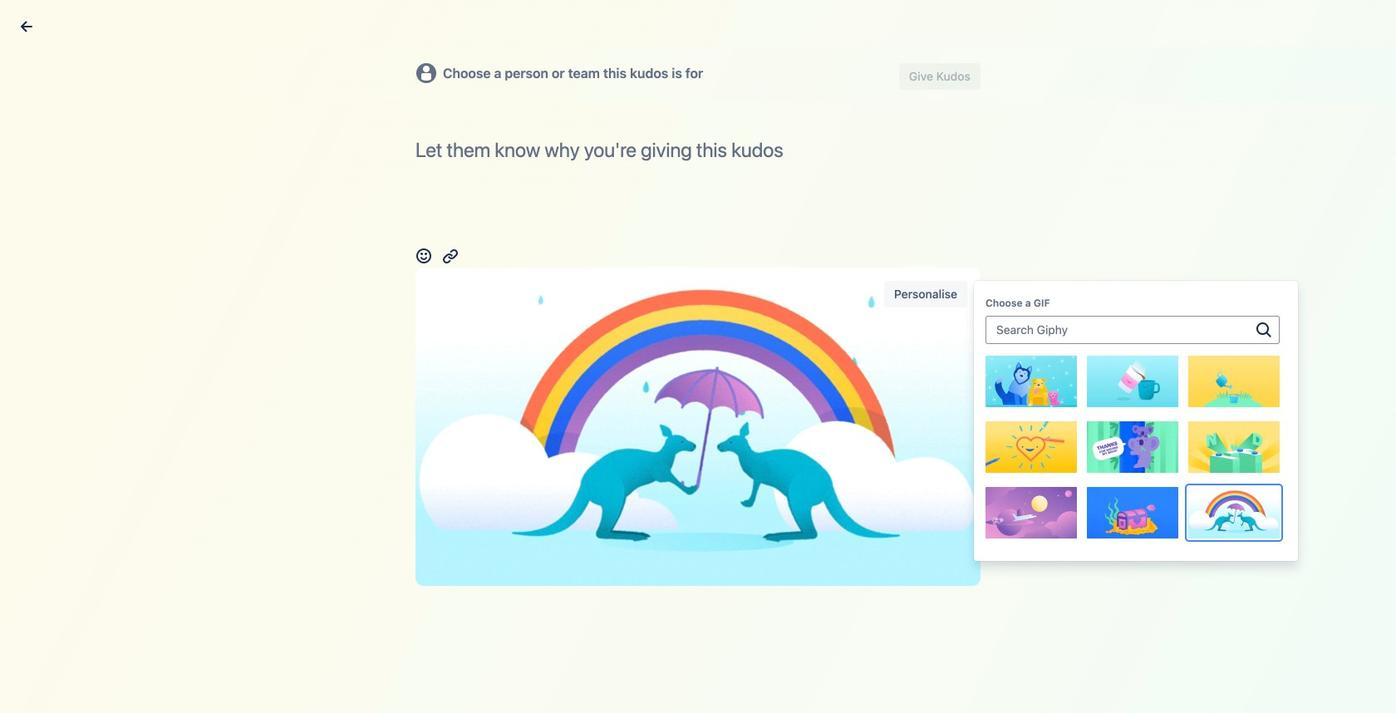 Task type: locate. For each thing, give the bounding box(es) containing it.
:running_shirt_with_sash: image
[[477, 179, 497, 199]]

top element
[[10, 0, 1084, 46]]

list
[[130, 0, 1084, 46], [1253, 10, 1386, 36]]

:watermelon: image
[[477, 66, 497, 86], [477, 66, 497, 86]]

heading
[[458, 290, 723, 304]]

dialog
[[0, 0, 1396, 713]]

search image
[[1088, 669, 1101, 682]]

expand icon image
[[1213, 156, 1226, 170]]

help image
[[1292, 13, 1311, 33]]

banner
[[0, 0, 1396, 47]]

:dart: image
[[477, 123, 497, 143], [477, 123, 497, 143]]

group
[[458, 43, 723, 279]]

None search field
[[1084, 10, 1250, 36]]

list item
[[308, 0, 328, 46], [382, 0, 402, 46], [458, 10, 526, 36]]

jira image
[[575, 460, 588, 473], [802, 460, 815, 473], [802, 460, 815, 473], [1029, 460, 1043, 473], [750, 515, 763, 528]]

jira image
[[575, 460, 588, 473], [1029, 460, 1043, 473], [750, 515, 763, 528], [1204, 515, 1218, 528], [1204, 515, 1218, 528], [750, 569, 763, 583], [750, 569, 763, 583], [1204, 569, 1218, 583], [1204, 569, 1218, 583]]

2 horizontal spatial list item
[[458, 10, 526, 36]]

:running_shirt_with_sash: image
[[477, 179, 497, 199]]



Task type: vqa. For each thing, say whether or not it's contained in the screenshot.
Open Intercom Messenger "image"
no



Task type: describe. For each thing, give the bounding box(es) containing it.
writing mode image
[[471, 349, 491, 369]]

list item inside top element
[[458, 10, 526, 36]]

1 horizontal spatial list item
[[382, 0, 402, 46]]

1 horizontal spatial list
[[1253, 10, 1386, 36]]

0 horizontal spatial list
[[130, 0, 1084, 46]]

Search field
[[1084, 10, 1250, 36]]

Filter by title field
[[1082, 665, 1228, 688]]

0 horizontal spatial list item
[[308, 0, 328, 46]]

close drawer image
[[17, 17, 37, 37]]

write an update for… group
[[458, 274, 723, 380]]



